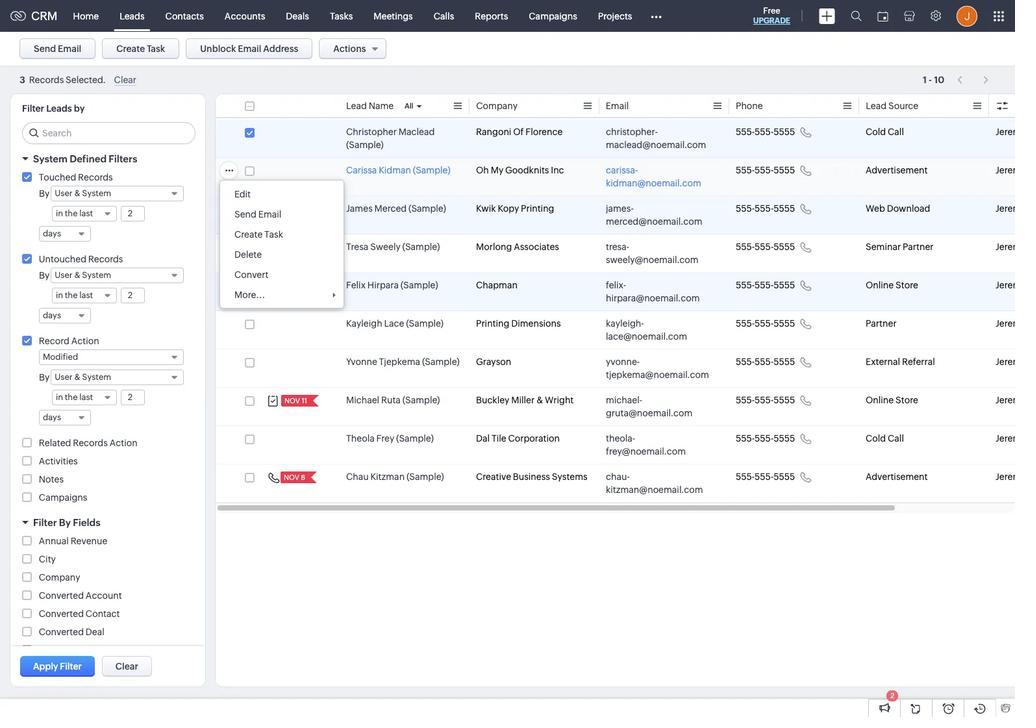 Task type: locate. For each thing, give the bounding box(es) containing it.
printing dimensions
[[476, 318, 561, 329]]

0 vertical spatial company
[[476, 101, 517, 111]]

1 lead from the left
[[346, 101, 367, 111]]

1
[[923, 74, 927, 85], [923, 75, 927, 85]]

4 555-555-5555 from the top
[[736, 242, 795, 252]]

3 5555 from the top
[[774, 203, 795, 214]]

online down seminar
[[866, 280, 894, 290]]

email up the 3 records selected.
[[58, 44, 81, 54]]

1 vertical spatial action
[[110, 438, 137, 448]]

jerem for christopher- maclead@noemail.com
[[996, 127, 1015, 137]]

nov inside nov 11 link
[[284, 397, 300, 405]]

christopher maclead (sample)
[[346, 127, 435, 150]]

1 horizontal spatial company
[[476, 101, 517, 111]]

annual
[[39, 536, 69, 546]]

converted up country
[[39, 627, 84, 637]]

clear down contact
[[115, 661, 138, 672]]

1 vertical spatial call
[[888, 433, 904, 444]]

(sample) right the sweely at the top left of page
[[402, 242, 440, 252]]

create menu image
[[819, 8, 835, 24]]

1 vertical spatial online
[[866, 395, 894, 405]]

1 vertical spatial leads
[[46, 103, 72, 114]]

10 for first navigation from the bottom
[[934, 75, 944, 85]]

create up delete
[[234, 229, 263, 240]]

send email up the 3 records selected.
[[34, 44, 81, 54]]

7 jerem from the top
[[996, 357, 1015, 367]]

converted for converted account
[[39, 590, 84, 601]]

1 555-555-5555 from the top
[[736, 127, 795, 137]]

company
[[476, 101, 517, 111], [39, 572, 80, 583]]

4 jerem from the top
[[996, 242, 1015, 252]]

0 horizontal spatial create task
[[116, 44, 165, 54]]

online down external
[[866, 395, 894, 405]]

company down city
[[39, 572, 80, 583]]

records down defined
[[78, 172, 113, 183]]

5 5555 from the top
[[774, 280, 795, 290]]

jerem for carissa- kidman@noemail.com
[[996, 165, 1015, 175]]

lead
[[346, 101, 367, 111], [866, 101, 886, 111], [996, 101, 1015, 111]]

free upgrade
[[753, 6, 790, 25]]

theola
[[346, 433, 375, 444]]

2 advertisement from the top
[[866, 472, 928, 482]]

chau kitzman (sample) link
[[346, 470, 444, 483]]

1 vertical spatial create
[[234, 229, 263, 240]]

seminar
[[866, 242, 901, 252]]

records for touched
[[78, 172, 113, 183]]

10 5555 from the top
[[774, 472, 795, 482]]

1 1 - 10 from the top
[[923, 74, 944, 85]]

1 10 from the top
[[934, 74, 944, 85]]

filter inside button
[[60, 661, 82, 672]]

nov
[[284, 397, 300, 405], [284, 473, 299, 481]]

2 vertical spatial converted
[[39, 627, 84, 637]]

contact
[[86, 609, 120, 619]]

2 converted from the top
[[39, 609, 84, 619]]

6 5555 from the top
[[774, 318, 795, 329]]

3 555-555-5555 from the top
[[736, 203, 795, 214]]

partner right seminar
[[903, 242, 934, 252]]

2 cold call from the top
[[866, 433, 904, 444]]

555-555-5555 for carissa- kidman@noemail.com
[[736, 165, 795, 175]]

online store down seminar partner
[[866, 280, 918, 290]]

row group
[[216, 120, 1015, 503]]

Search text field
[[23, 123, 195, 144]]

records
[[78, 172, 113, 183], [88, 254, 123, 264], [73, 438, 108, 448]]

system defined filters button
[[10, 147, 205, 170]]

accounts link
[[214, 0, 276, 31]]

0 vertical spatial create
[[116, 44, 145, 54]]

(sample) inside the kayleigh lace (sample) link
[[406, 318, 444, 329]]

leads link
[[109, 0, 155, 31]]

create task down leads link
[[116, 44, 165, 54]]

cold for theola- frey@noemail.com
[[866, 433, 886, 444]]

0 horizontal spatial campaigns
[[39, 492, 87, 503]]

0 horizontal spatial send
[[34, 44, 56, 54]]

0 vertical spatial store
[[896, 280, 918, 290]]

1 vertical spatial online store
[[866, 395, 918, 405]]

chau kitzman (sample)
[[346, 472, 444, 482]]

send
[[34, 44, 56, 54], [234, 209, 256, 220]]

printing up grayson
[[476, 318, 509, 329]]

navigation
[[951, 70, 996, 89], [951, 71, 996, 90]]

(sample) right "tjepkema"
[[422, 357, 460, 367]]

nov 11 link
[[281, 395, 309, 407]]

converted deal
[[39, 627, 104, 637]]

sweely
[[370, 242, 401, 252]]

1 horizontal spatial lead
[[866, 101, 886, 111]]

8 5555 from the top
[[774, 395, 795, 405]]

selected.
[[66, 75, 106, 85]]

chau-
[[606, 472, 630, 482]]

0 horizontal spatial partner
[[866, 318, 897, 329]]

0 vertical spatial advertisement
[[866, 165, 928, 175]]

profile image
[[957, 6, 977, 26]]

touched records
[[39, 172, 113, 183]]

by up annual revenue
[[59, 517, 71, 528]]

2 call from the top
[[888, 433, 904, 444]]

1 horizontal spatial campaigns
[[529, 11, 577, 21]]

(sample) for chau kitzman (sample)
[[407, 472, 444, 482]]

online
[[866, 280, 894, 290], [866, 395, 894, 405]]

create down leads link
[[116, 44, 145, 54]]

leads left by
[[46, 103, 72, 114]]

send up records
[[34, 44, 56, 54]]

michael ruta (sample) link
[[346, 394, 440, 407]]

(sample) right kidman
[[413, 165, 450, 175]]

tresa
[[346, 242, 369, 252]]

(sample) down christopher at the left
[[346, 140, 384, 150]]

campaigns down notes
[[39, 492, 87, 503]]

contacts link
[[155, 0, 214, 31]]

1 converted from the top
[[39, 590, 84, 601]]

(sample) inside the theola frey (sample) link
[[396, 433, 434, 444]]

tile
[[492, 433, 506, 444]]

frey@noemail.com
[[606, 446, 686, 457]]

(sample) for carissa kidman (sample)
[[413, 165, 450, 175]]

None text field
[[121, 207, 144, 221], [121, 288, 144, 303], [121, 390, 144, 405], [121, 207, 144, 221], [121, 288, 144, 303], [121, 390, 144, 405]]

0 horizontal spatial create
[[116, 44, 145, 54]]

filter for filter by fields
[[33, 517, 57, 528]]

record
[[39, 336, 69, 346]]

2 cold from the top
[[866, 433, 886, 444]]

0 vertical spatial create task
[[116, 44, 165, 54]]

defined
[[70, 153, 107, 164]]

0 vertical spatial send
[[34, 44, 56, 54]]

1 cold from the top
[[866, 127, 886, 137]]

email left address
[[238, 44, 261, 54]]

555-555-5555 for christopher- maclead@noemail.com
[[736, 127, 795, 137]]

0 vertical spatial clear
[[114, 75, 136, 85]]

5 jerem from the top
[[996, 280, 1015, 290]]

2 online from the top
[[866, 395, 894, 405]]

0 vertical spatial call
[[888, 127, 904, 137]]

filter inside dropdown button
[[33, 517, 57, 528]]

1 horizontal spatial printing
[[521, 203, 554, 214]]

tresa sweely (sample) link
[[346, 240, 440, 253]]

partner up external
[[866, 318, 897, 329]]

1 horizontal spatial create
[[234, 229, 263, 240]]

nov for michael
[[284, 397, 300, 405]]

1 vertical spatial cold call
[[866, 433, 904, 444]]

(sample) right ruta
[[402, 395, 440, 405]]

(sample) right merced
[[409, 203, 446, 214]]

1 vertical spatial printing
[[476, 318, 509, 329]]

6 jerem from the top
[[996, 318, 1015, 329]]

(sample) inside carissa kidman (sample) "link"
[[413, 165, 450, 175]]

lead for lead name
[[346, 101, 367, 111]]

my
[[491, 165, 503, 175]]

9 jerem from the top
[[996, 433, 1015, 444]]

clear down create task button
[[114, 75, 136, 85]]

3 converted from the top
[[39, 627, 84, 637]]

2 555-555-5555 from the top
[[736, 165, 795, 175]]

unblock email address button
[[186, 38, 313, 59]]

online store down external referral
[[866, 395, 918, 405]]

lead for lead source
[[866, 101, 886, 111]]

0 horizontal spatial send email
[[34, 44, 81, 54]]

merced
[[374, 203, 407, 214]]

task down edit link
[[264, 229, 283, 240]]

inc
[[551, 165, 564, 175]]

calendar image
[[877, 11, 888, 21]]

1 vertical spatial send
[[234, 209, 256, 220]]

(sample) right frey
[[396, 433, 434, 444]]

(sample) for james merced (sample)
[[409, 203, 446, 214]]

oh my goodknits inc
[[476, 165, 564, 175]]

filter up annual
[[33, 517, 57, 528]]

task inside button
[[147, 44, 165, 54]]

2 navigation from the top
[[951, 71, 996, 90]]

filter down "3"
[[22, 103, 44, 114]]

filter down country
[[60, 661, 82, 672]]

8 jerem from the top
[[996, 395, 1015, 405]]

related
[[39, 438, 71, 448]]

6 555-555-5555 from the top
[[736, 318, 795, 329]]

2 lead from the left
[[866, 101, 886, 111]]

555-555-5555 for theola- frey@noemail.com
[[736, 433, 795, 444]]

send inside button
[[34, 44, 56, 54]]

by down untouched on the left top of page
[[39, 270, 50, 281]]

1 vertical spatial advertisement
[[866, 472, 928, 482]]

1 5555 from the top
[[774, 127, 795, 137]]

converted up the converted contact
[[39, 590, 84, 601]]

kayleigh
[[346, 318, 382, 329]]

2 5555 from the top
[[774, 165, 795, 175]]

1 online from the top
[[866, 280, 894, 290]]

1 navigation from the top
[[951, 70, 996, 89]]

jerem for yvonne- tjepkema@noemail.com
[[996, 357, 1015, 367]]

yvonne tjepkema (sample)
[[346, 357, 460, 367]]

calls
[[434, 11, 454, 21]]

email inside unblock email address button
[[238, 44, 261, 54]]

1 store from the top
[[896, 280, 918, 290]]

task down leads link
[[147, 44, 165, 54]]

(sample) for kayleigh lace (sample)
[[406, 318, 444, 329]]

5555
[[774, 127, 795, 137], [774, 165, 795, 175], [774, 203, 795, 214], [774, 242, 795, 252], [774, 280, 795, 290], [774, 318, 795, 329], [774, 357, 795, 367], [774, 395, 795, 405], [774, 433, 795, 444], [774, 472, 795, 482]]

(sample) for yvonne tjepkema (sample)
[[422, 357, 460, 367]]

0 horizontal spatial task
[[147, 44, 165, 54]]

jerem for tresa- sweely@noemail.com
[[996, 242, 1015, 252]]

1 vertical spatial task
[[264, 229, 283, 240]]

10 for 2nd navigation from the bottom
[[934, 74, 944, 85]]

0 vertical spatial nov
[[284, 397, 300, 405]]

untouched
[[39, 254, 86, 264]]

1 jerem from the top
[[996, 127, 1015, 137]]

create
[[116, 44, 145, 54], [234, 229, 263, 240]]

(sample) right kitzman
[[407, 472, 444, 482]]

jerem for theola- frey@noemail.com
[[996, 433, 1015, 444]]

kayleigh- lace@noemail.com
[[606, 318, 687, 342]]

7 555-555-5555 from the top
[[736, 357, 795, 367]]

campaigns right reports
[[529, 11, 577, 21]]

1 cold call from the top
[[866, 127, 904, 137]]

0 vertical spatial converted
[[39, 590, 84, 601]]

10
[[934, 74, 944, 85], [934, 75, 944, 85]]

(sample) inside yvonne tjepkema (sample) link
[[422, 357, 460, 367]]

send email down edit
[[234, 209, 281, 220]]

leads up create task button
[[120, 11, 145, 21]]

felix hirpara (sample)
[[346, 280, 438, 290]]

crm
[[31, 9, 58, 23]]

converted up converted deal
[[39, 609, 84, 619]]

0 vertical spatial task
[[147, 44, 165, 54]]

0 vertical spatial send email
[[34, 44, 81, 54]]

address
[[263, 44, 298, 54]]

5 555-555-5555 from the top
[[736, 280, 795, 290]]

carissa- kidman@noemail.com link
[[606, 164, 710, 190]]

2 vertical spatial filter
[[60, 661, 82, 672]]

phone
[[736, 101, 763, 111]]

(sample) for tresa sweely (sample)
[[402, 242, 440, 252]]

1 horizontal spatial task
[[264, 229, 283, 240]]

search element
[[843, 0, 870, 32]]

1 vertical spatial nov
[[284, 473, 299, 481]]

1 vertical spatial store
[[896, 395, 918, 405]]

printing right kopy
[[521, 203, 554, 214]]

(sample) inside the christopher maclead (sample)
[[346, 140, 384, 150]]

create task up delete
[[234, 229, 283, 240]]

2 jerem from the top
[[996, 165, 1015, 175]]

systems
[[552, 472, 588, 482]]

felix-
[[606, 280, 626, 290]]

0 horizontal spatial lead
[[346, 101, 367, 111]]

yvonne-
[[606, 357, 640, 367]]

(sample) for christopher maclead (sample)
[[346, 140, 384, 150]]

tjepkema
[[379, 357, 420, 367]]

(sample) inside michael ruta (sample) link
[[402, 395, 440, 405]]

2 vertical spatial records
[[73, 438, 108, 448]]

&
[[536, 395, 543, 405]]

(sample) inside james merced (sample) link
[[409, 203, 446, 214]]

3 jerem from the top
[[996, 203, 1015, 214]]

1 for 2nd navigation from the bottom
[[923, 74, 927, 85]]

0 vertical spatial records
[[78, 172, 113, 183]]

1 horizontal spatial leads
[[120, 11, 145, 21]]

nov left 11
[[284, 397, 300, 405]]

christopher- maclead@noemail.com link
[[606, 125, 710, 151]]

0 vertical spatial cold call
[[866, 127, 904, 137]]

company up rangoni
[[476, 101, 517, 111]]

(sample) inside tresa sweely (sample) link
[[402, 242, 440, 252]]

0 horizontal spatial action
[[71, 336, 99, 346]]

1 - from the top
[[929, 74, 932, 85]]

555-555-5555 for kayleigh- lace@noemail.com
[[736, 318, 795, 329]]

cold call for christopher- maclead@noemail.com
[[866, 127, 904, 137]]

9 5555 from the top
[[774, 433, 795, 444]]

(sample) inside felix hirpara (sample) link
[[401, 280, 438, 290]]

(sample) right lace
[[406, 318, 444, 329]]

create task inside button
[[116, 44, 165, 54]]

0 vertical spatial online
[[866, 280, 894, 290]]

2 - from the top
[[929, 75, 932, 85]]

1 horizontal spatial create task
[[234, 229, 283, 240]]

creative
[[476, 472, 511, 482]]

cold call
[[866, 127, 904, 137], [866, 433, 904, 444]]

11
[[301, 397, 307, 405]]

0 vertical spatial partner
[[903, 242, 934, 252]]

create inside button
[[116, 44, 145, 54]]

projects link
[[588, 0, 643, 31]]

(sample) right hirpara
[[401, 280, 438, 290]]

0 vertical spatial cold
[[866, 127, 886, 137]]

(sample) inside chau kitzman (sample) link
[[407, 472, 444, 482]]

store down external referral
[[896, 395, 918, 405]]

more...
[[234, 290, 265, 300]]

1 vertical spatial company
[[39, 572, 80, 583]]

james merced (sample) link
[[346, 202, 446, 215]]

james merced (sample)
[[346, 203, 446, 214]]

2 1 - 10 from the top
[[923, 75, 944, 85]]

tresa-
[[606, 242, 629, 252]]

merced@noemail.com
[[606, 216, 702, 227]]

chau- kitzman@noemail.com
[[606, 472, 703, 495]]

2 10 from the top
[[934, 75, 944, 85]]

morlong associates
[[476, 242, 559, 252]]

by down "touched"
[[39, 188, 50, 199]]

send down edit
[[234, 209, 256, 220]]

1 horizontal spatial send email
[[234, 209, 281, 220]]

upgrade
[[753, 16, 790, 25]]

1 call from the top
[[888, 127, 904, 137]]

0 vertical spatial online store
[[866, 280, 918, 290]]

0 vertical spatial action
[[71, 336, 99, 346]]

email up christopher-
[[606, 101, 629, 111]]

jerem for felix- hirpara@noemail.com
[[996, 280, 1015, 290]]

2 1 from the top
[[923, 75, 927, 85]]

advertisement
[[866, 165, 928, 175], [866, 472, 928, 482]]

buckley miller & wright
[[476, 395, 574, 405]]

2 horizontal spatial lead
[[996, 101, 1015, 111]]

4 5555 from the top
[[774, 242, 795, 252]]

theola-
[[606, 433, 635, 444]]

1 vertical spatial converted
[[39, 609, 84, 619]]

store down seminar partner
[[896, 280, 918, 290]]

nov left 8 at bottom left
[[284, 473, 299, 481]]

records right untouched on the left top of page
[[88, 254, 123, 264]]

1 vertical spatial cold
[[866, 433, 886, 444]]

1 1 from the top
[[923, 74, 927, 85]]

nov inside nov 8 link
[[284, 473, 299, 481]]

9 555-555-5555 from the top
[[736, 433, 795, 444]]

gruta@noemail.com
[[606, 408, 692, 418]]

carissa
[[346, 165, 377, 175]]

download
[[887, 203, 930, 214]]

free
[[763, 6, 780, 16]]

0 vertical spatial filter
[[22, 103, 44, 114]]

miller
[[511, 395, 535, 405]]

maclead
[[399, 127, 435, 137]]

1 vertical spatial records
[[88, 254, 123, 264]]

create task
[[116, 44, 165, 54], [234, 229, 283, 240]]

records right the related
[[73, 438, 108, 448]]

1 vertical spatial filter
[[33, 517, 57, 528]]

profile element
[[949, 0, 985, 31]]

7 5555 from the top
[[774, 357, 795, 367]]



Task type: vqa. For each thing, say whether or not it's contained in the screenshot.


Task type: describe. For each thing, give the bounding box(es) containing it.
2 online store from the top
[[866, 395, 918, 405]]

records for untouched
[[88, 254, 123, 264]]

reports
[[475, 11, 508, 21]]

system
[[33, 153, 68, 164]]

(sample) for theola frey (sample)
[[396, 433, 434, 444]]

actions
[[333, 44, 366, 54]]

contacts
[[165, 11, 204, 21]]

5555 for christopher- maclead@noemail.com
[[774, 127, 795, 137]]

3 lead from the left
[[996, 101, 1015, 111]]

create menu element
[[811, 0, 843, 31]]

michael- gruta@noemail.com
[[606, 395, 692, 418]]

0 vertical spatial printing
[[521, 203, 554, 214]]

10 jerem from the top
[[996, 472, 1015, 482]]

5555 for james- merced@noemail.com
[[774, 203, 795, 214]]

1 vertical spatial create task
[[234, 229, 283, 240]]

jerem for kayleigh- lace@noemail.com
[[996, 318, 1015, 329]]

nov 11
[[284, 397, 307, 405]]

send email button
[[19, 38, 96, 59]]

sweely@noemail.com
[[606, 255, 699, 265]]

james- merced@noemail.com
[[606, 203, 702, 227]]

call for christopher- maclead@noemail.com
[[888, 127, 904, 137]]

555-555-5555 for tresa- sweely@noemail.com
[[736, 242, 795, 252]]

(sample) for michael ruta (sample)
[[402, 395, 440, 405]]

theola- frey@noemail.com
[[606, 433, 686, 457]]

unblock email address
[[200, 44, 298, 54]]

touched
[[39, 172, 76, 183]]

1 vertical spatial partner
[[866, 318, 897, 329]]

business
[[513, 472, 550, 482]]

carissa kidman (sample) link
[[346, 164, 450, 177]]

0 horizontal spatial leads
[[46, 103, 72, 114]]

8 555-555-5555 from the top
[[736, 395, 795, 405]]

- for first navigation from the bottom
[[929, 75, 932, 85]]

0 vertical spatial leads
[[120, 11, 145, 21]]

converted for converted deal
[[39, 627, 84, 637]]

felix- hirpara@noemail.com
[[606, 280, 700, 303]]

555-555-5555 for james- merced@noemail.com
[[736, 203, 795, 214]]

account
[[86, 590, 122, 601]]

(sample) for felix hirpara (sample)
[[401, 280, 438, 290]]

filter for filter leads by
[[22, 103, 44, 114]]

search image
[[851, 10, 862, 21]]

2 store from the top
[[896, 395, 918, 405]]

projects
[[598, 11, 632, 21]]

- for 2nd navigation from the bottom
[[929, 74, 932, 85]]

carissa kidman (sample)
[[346, 165, 450, 175]]

corporation
[[508, 433, 560, 444]]

by down record
[[39, 372, 50, 383]]

1 advertisement from the top
[[866, 165, 928, 175]]

james-
[[606, 203, 634, 214]]

cold call for theola- frey@noemail.com
[[866, 433, 904, 444]]

converted for converted contact
[[39, 609, 84, 619]]

reports link
[[465, 0, 518, 31]]

3
[[19, 75, 25, 85]]

0 horizontal spatial company
[[39, 572, 80, 583]]

1 vertical spatial send email
[[234, 209, 281, 220]]

10 555-555-5555 from the top
[[736, 472, 795, 482]]

annual revenue
[[39, 536, 107, 546]]

by inside filter by fields dropdown button
[[59, 517, 71, 528]]

email down edit link
[[258, 209, 281, 220]]

5555 for felix- hirpara@noemail.com
[[774, 280, 795, 290]]

1 horizontal spatial send
[[234, 209, 256, 220]]

hirpara
[[367, 280, 399, 290]]

system defined filters
[[33, 153, 137, 164]]

name
[[369, 101, 394, 111]]

meetings link
[[363, 0, 423, 31]]

filter by fields button
[[10, 511, 205, 534]]

of
[[513, 127, 524, 137]]

email inside send email button
[[58, 44, 81, 54]]

fields
[[73, 517, 100, 528]]

5555 for kayleigh- lace@noemail.com
[[774, 318, 795, 329]]

5555 for yvonne- tjepkema@noemail.com
[[774, 357, 795, 367]]

kopy
[[498, 203, 519, 214]]

by
[[74, 103, 85, 114]]

associates
[[514, 242, 559, 252]]

yvonne tjepkema (sample) link
[[346, 355, 460, 368]]

edit
[[234, 189, 251, 199]]

call for theola- frey@noemail.com
[[888, 433, 904, 444]]

jerem for james- merced@noemail.com
[[996, 203, 1015, 214]]

carissa- kidman@noemail.com
[[606, 165, 701, 188]]

0 horizontal spatial printing
[[476, 318, 509, 329]]

1 online store from the top
[[866, 280, 918, 290]]

records for related
[[73, 438, 108, 448]]

555-555-5555 for yvonne- tjepkema@noemail.com
[[736, 357, 795, 367]]

accounts
[[225, 11, 265, 21]]

chapman
[[476, 280, 518, 290]]

chau
[[346, 472, 369, 482]]

kwik
[[476, 203, 496, 214]]

untouched records
[[39, 254, 123, 264]]

michael- gruta@noemail.com link
[[606, 394, 710, 420]]

cold for christopher- maclead@noemail.com
[[866, 127, 886, 137]]

dimensions
[[511, 318, 561, 329]]

row group containing christopher maclead (sample)
[[216, 120, 1015, 503]]

1 horizontal spatial partner
[[903, 242, 934, 252]]

grayson
[[476, 357, 511, 367]]

maclead@noemail.com
[[606, 140, 706, 150]]

nov 8
[[284, 473, 305, 481]]

tresa- sweely@noemail.com link
[[606, 240, 710, 266]]

5555 for tresa- sweely@noemail.com
[[774, 242, 795, 252]]

filter leads by
[[22, 103, 85, 114]]

campaigns link
[[518, 0, 588, 31]]

christopher
[[346, 127, 397, 137]]

tresa- sweely@noemail.com
[[606, 242, 699, 265]]

source
[[888, 101, 918, 111]]

1 vertical spatial campaigns
[[39, 492, 87, 503]]

rangoni
[[476, 127, 511, 137]]

records
[[29, 75, 64, 85]]

1 horizontal spatial action
[[110, 438, 137, 448]]

kayleigh lace (sample)
[[346, 318, 444, 329]]

555-555-5555 for felix- hirpara@noemail.com
[[736, 280, 795, 290]]

1 for first navigation from the bottom
[[923, 75, 927, 85]]

meetings
[[374, 11, 413, 21]]

3 records selected.
[[19, 75, 106, 85]]

lace@noemail.com
[[606, 331, 687, 342]]

felix- hirpara@noemail.com link
[[606, 279, 710, 305]]

james- merced@noemail.com link
[[606, 202, 710, 228]]

send email inside button
[[34, 44, 81, 54]]

record action
[[39, 336, 99, 346]]

5555 for carissa- kidman@noemail.com
[[774, 165, 795, 175]]

revenue
[[71, 536, 107, 546]]

web
[[866, 203, 885, 214]]

crm link
[[10, 9, 58, 23]]

converted contact
[[39, 609, 120, 619]]

referral
[[902, 357, 935, 367]]

james
[[346, 203, 373, 214]]

goodknits
[[505, 165, 549, 175]]

yvonne
[[346, 357, 377, 367]]

5555 for theola- frey@noemail.com
[[774, 433, 795, 444]]

activities
[[39, 456, 78, 466]]

lead source
[[866, 101, 918, 111]]

oh
[[476, 165, 489, 175]]

michael
[[346, 395, 379, 405]]

0 vertical spatial campaigns
[[529, 11, 577, 21]]

nov for chau
[[284, 473, 299, 481]]

kitzman
[[371, 472, 405, 482]]

all
[[405, 102, 413, 110]]

kayleigh- lace@noemail.com link
[[606, 317, 710, 343]]

nov 8 link
[[281, 472, 306, 483]]

1 vertical spatial clear
[[115, 661, 138, 672]]



